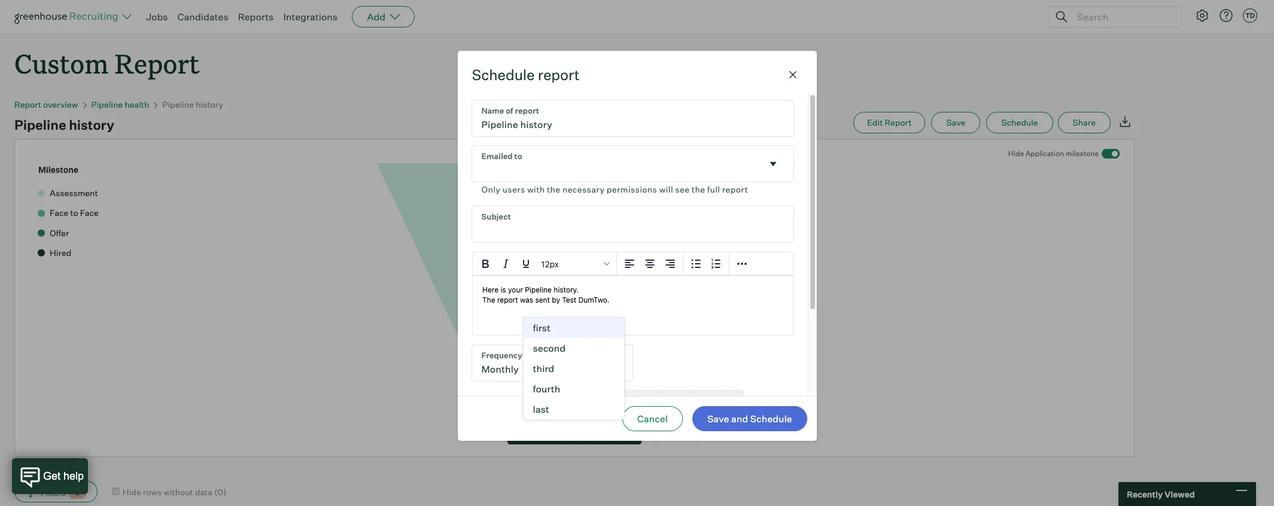 Task type: vqa. For each thing, say whether or not it's contained in the screenshot.
top Company
no



Task type: locate. For each thing, give the bounding box(es) containing it.
cancel button
[[622, 407, 683, 432]]

pipeline down report overview
[[14, 117, 66, 133]]

jobs link
[[146, 11, 168, 23]]

reports
[[238, 11, 274, 23]]

schedule report
[[472, 66, 580, 84]]

and
[[731, 413, 748, 425]]

0 horizontal spatial history
[[69, 117, 114, 133]]

td
[[1245, 11, 1255, 20]]

toggle flyout image
[[767, 158, 779, 170]]

0 vertical spatial save
[[946, 117, 965, 128]]

0 horizontal spatial pipeline history
[[14, 117, 114, 133]]

save
[[946, 117, 965, 128], [707, 413, 729, 425]]

schedule
[[472, 66, 535, 84], [1001, 117, 1038, 128], [750, 413, 792, 425]]

recently viewed
[[1127, 489, 1195, 499]]

toolbar
[[617, 252, 683, 276], [683, 252, 729, 276]]

pipeline right health
[[162, 99, 194, 110]]

pipeline left health
[[91, 99, 123, 110]]

0 horizontal spatial pipeline
[[14, 117, 66, 133]]

first
[[533, 322, 551, 334]]

second
[[533, 342, 566, 354]]

add
[[367, 11, 386, 23]]

Search text field
[[1074, 8, 1171, 25]]

1 horizontal spatial history
[[196, 99, 223, 110]]

pipeline history
[[162, 99, 223, 110], [14, 117, 114, 133]]

report up health
[[115, 45, 200, 81]]

1 horizontal spatial schedule
[[750, 413, 792, 425]]

1 horizontal spatial report
[[115, 45, 200, 81]]

1 the from the left
[[547, 184, 560, 194]]

fourth option
[[523, 379, 624, 399]]

12px button
[[536, 253, 614, 274]]

1 vertical spatial history
[[69, 117, 114, 133]]

1 vertical spatial schedule
[[1001, 117, 1038, 128]]

schedule for schedule
[[1001, 117, 1038, 128]]

1 vertical spatial report
[[722, 184, 748, 194]]

pipeline for pipeline health link
[[91, 99, 123, 110]]

2 vertical spatial schedule
[[750, 413, 792, 425]]

save inside button
[[946, 117, 965, 128]]

1 horizontal spatial pipeline history
[[162, 99, 223, 110]]

save button
[[931, 112, 980, 134]]

0 horizontal spatial report
[[538, 66, 580, 84]]

integrations
[[283, 11, 338, 23]]

the right the with
[[547, 184, 560, 194]]

application
[[1026, 149, 1064, 158]]

history
[[196, 99, 223, 110], [69, 117, 114, 133]]

save and schedule
[[707, 413, 792, 425]]

report
[[538, 66, 580, 84], [722, 184, 748, 194]]

2 vertical spatial report
[[885, 117, 912, 128]]

pipeline
[[91, 99, 123, 110], [162, 99, 194, 110], [14, 117, 66, 133]]

None text field
[[472, 100, 793, 136], [472, 206, 793, 242], [472, 100, 793, 136], [472, 206, 793, 242]]

report right edit
[[885, 117, 912, 128]]

on
[[492, 396, 505, 408]]

share
[[1073, 117, 1096, 128]]

second option
[[523, 338, 624, 358]]

milestone
[[38, 165, 78, 175]]

save and schedule button
[[692, 407, 807, 432]]

1 vertical spatial save
[[707, 413, 729, 425]]

fourth
[[533, 383, 560, 395]]

0 horizontal spatial the
[[547, 184, 560, 194]]

pipeline history down overview
[[14, 117, 114, 133]]

0 vertical spatial report
[[538, 66, 580, 84]]

edit report link
[[853, 112, 925, 134]]

on a specific day
[[492, 396, 567, 408]]

1 horizontal spatial the
[[692, 184, 705, 194]]

last
[[533, 403, 549, 415]]

the
[[547, 184, 560, 194], [692, 184, 705, 194]]

0 horizontal spatial save
[[707, 413, 729, 425]]

None checkbox
[[112, 488, 120, 495]]

filters
[[41, 488, 66, 498]]

1 horizontal spatial pipeline
[[91, 99, 123, 110]]

pipeline history right health
[[162, 99, 223, 110]]

0 vertical spatial report
[[115, 45, 200, 81]]

0 horizontal spatial report
[[14, 99, 41, 110]]

2 horizontal spatial schedule
[[1001, 117, 1038, 128]]

the left full
[[692, 184, 705, 194]]

2 horizontal spatial pipeline
[[162, 99, 194, 110]]

schedule button
[[986, 112, 1053, 134]]

viewed
[[1165, 489, 1195, 499]]

hide application milestone
[[1008, 149, 1099, 158]]

2 horizontal spatial report
[[885, 117, 912, 128]]

edit report
[[867, 117, 912, 128]]

report
[[115, 45, 200, 81], [14, 99, 41, 110], [885, 117, 912, 128]]

list box
[[523, 317, 624, 419]]

0 vertical spatial schedule
[[472, 66, 535, 84]]

1 horizontal spatial save
[[946, 117, 965, 128]]

save inside button
[[707, 413, 729, 425]]

None field
[[472, 345, 633, 381], [572, 390, 743, 414], [472, 345, 633, 381], [572, 390, 743, 414]]

custom report
[[14, 45, 200, 81]]

reports link
[[238, 11, 274, 23]]

3
[[75, 488, 79, 497]]

0 horizontal spatial schedule
[[472, 66, 535, 84]]

1 horizontal spatial report
[[722, 184, 748, 194]]

report left overview
[[14, 99, 41, 110]]

pipeline health
[[91, 99, 149, 110]]

overview
[[43, 99, 78, 110]]

only
[[481, 184, 500, 194]]

1 vertical spatial pipeline history
[[14, 117, 114, 133]]

last option
[[523, 399, 624, 419]]

with
[[527, 184, 545, 194]]

users
[[502, 184, 525, 194]]

schedule inside button
[[1001, 117, 1038, 128]]

save and schedule this report to revisit it! element
[[931, 112, 986, 134]]



Task type: describe. For each thing, give the bounding box(es) containing it.
permissions
[[607, 184, 657, 194]]

third
[[533, 362, 554, 374]]

report for edit report
[[885, 117, 912, 128]]

2 the from the left
[[692, 184, 705, 194]]

specific
[[515, 396, 549, 408]]

only users with the necessary permissions will see the full report
[[481, 184, 748, 194]]

report for custom report
[[115, 45, 200, 81]]

health
[[125, 99, 149, 110]]

1 toolbar from the left
[[617, 252, 683, 276]]

greenhouse recruiting image
[[14, 10, 122, 24]]

0 vertical spatial pipeline history
[[162, 99, 223, 110]]

a
[[507, 396, 512, 408]]

custom
[[14, 45, 108, 81]]

candidates link
[[177, 11, 228, 23]]

jobs
[[146, 11, 168, 23]]

pipeline for "pipeline history" link
[[162, 99, 194, 110]]

pipeline health link
[[91, 99, 149, 110]]

milestone
[[1066, 149, 1099, 158]]

save for save
[[946, 117, 965, 128]]

hide
[[1008, 149, 1024, 158]]

cancel
[[637, 413, 668, 425]]

filter image
[[25, 488, 35, 498]]

edit
[[867, 117, 883, 128]]

td button
[[1241, 6, 1260, 25]]

first option
[[523, 318, 624, 338]]

12px
[[541, 259, 559, 269]]

full
[[707, 184, 720, 194]]

report overview link
[[14, 99, 78, 110]]

candidates
[[177, 11, 228, 23]]

day
[[551, 396, 567, 408]]

see
[[675, 184, 690, 194]]

close modal icon image
[[785, 67, 800, 82]]

configure image
[[1195, 8, 1209, 23]]

1 vertical spatial report
[[14, 99, 41, 110]]

2 toolbar from the left
[[683, 252, 729, 276]]

third option
[[523, 358, 624, 379]]

share button
[[1058, 112, 1111, 134]]

Only users with the necessary permissions will see the full report field
[[472, 146, 793, 197]]

will
[[659, 184, 673, 194]]

integrations link
[[283, 11, 338, 23]]

necessary
[[562, 184, 605, 194]]

download image
[[1118, 114, 1132, 129]]

list box containing first
[[523, 317, 624, 419]]

12px toolbar
[[472, 252, 617, 276]]

recently
[[1127, 489, 1163, 499]]

save for save and schedule
[[707, 413, 729, 425]]

pipeline history link
[[162, 99, 223, 110]]

12px group
[[472, 252, 793, 276]]

add button
[[352, 6, 415, 28]]

0 vertical spatial history
[[196, 99, 223, 110]]

td button
[[1243, 8, 1257, 23]]

report inside field
[[722, 184, 748, 194]]

report overview
[[14, 99, 78, 110]]

schedule for schedule report
[[472, 66, 535, 84]]

schedule inside button
[[750, 413, 792, 425]]



